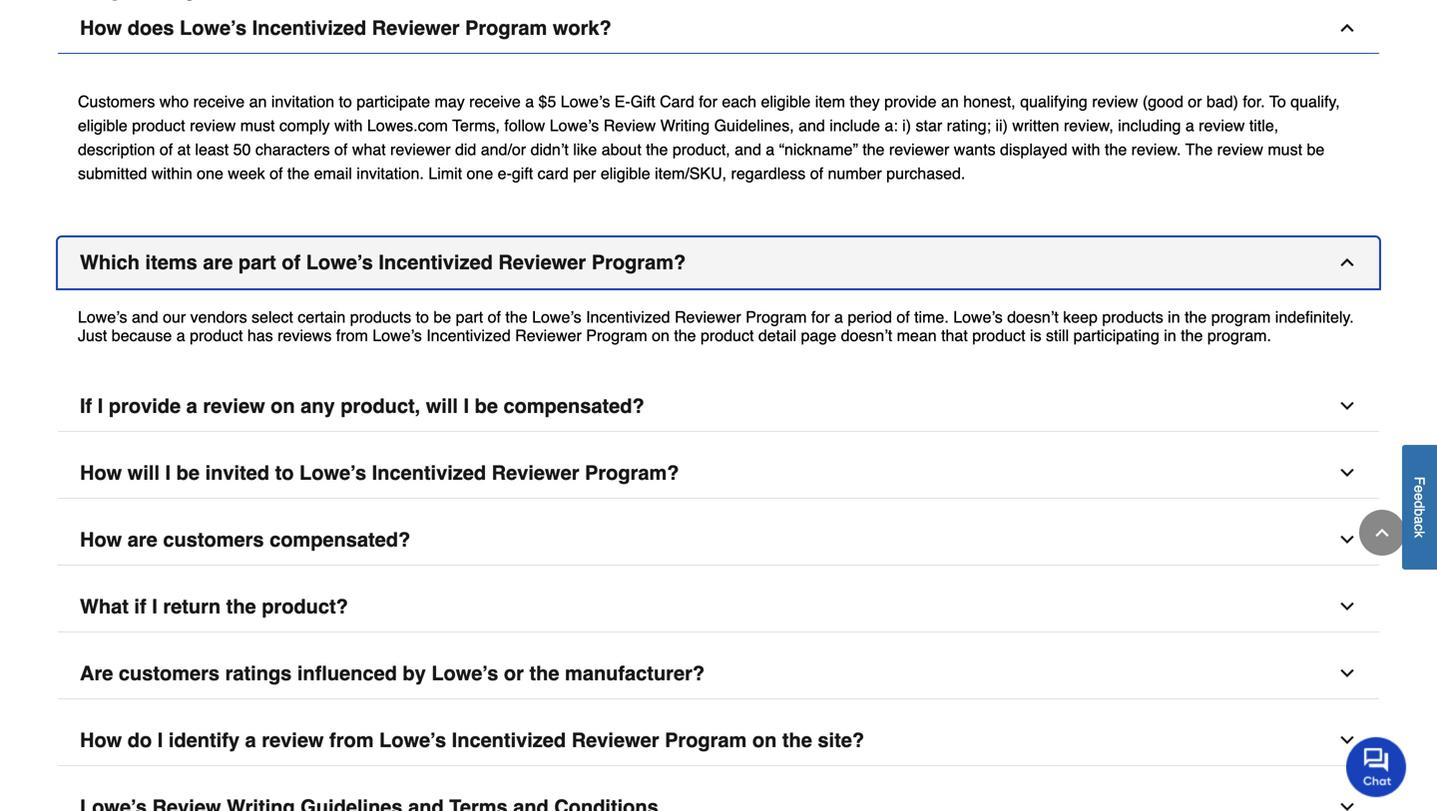 Task type: describe. For each thing, give the bounding box(es) containing it.
rating;
[[947, 116, 991, 135]]

c
[[1412, 524, 1428, 531]]

chat invite button image
[[1346, 737, 1407, 798]]

email
[[314, 164, 352, 183]]

1 horizontal spatial compensated?
[[504, 395, 644, 418]]

terms,
[[452, 116, 500, 135]]

1 reviewer from the left
[[390, 140, 451, 159]]

will inside button
[[128, 461, 160, 484]]

from inside lowe's and our vendors select certain products to be part of the lowe's incentivized reviewer program for a period of time. lowe's doesn't keep products in the program indefinitely. just because a product has reviews from lowe's incentivized reviewer program on the product detail page doesn't mean that product is still participating in the program.
[[336, 326, 368, 345]]

characters
[[255, 140, 330, 159]]

they
[[850, 92, 880, 111]]

any
[[301, 395, 335, 418]]

1 horizontal spatial with
[[1072, 140, 1100, 159]]

customers inside how are customers compensated? button
[[163, 528, 264, 551]]

a right identify
[[245, 729, 256, 752]]

0 vertical spatial are
[[203, 251, 233, 274]]

provide inside button
[[109, 395, 181, 418]]

f e e d b a c k button
[[1402, 445, 1437, 570]]

to for lowe's
[[275, 461, 294, 484]]

vendors
[[190, 308, 247, 326]]

gift
[[631, 92, 655, 111]]

which
[[80, 251, 140, 274]]

how will i be invited to lowe's incentivized reviewer program? button
[[58, 448, 1379, 499]]

or inside customers who receive an invitation to participate may receive a $5 lowe's e-gift card for each eligible item they provide an honest, qualifying review (good or bad) for. to qualify, eligible product review must comply with lowes.com terms, follow lowe's review writing guidelines, and include a: i) star rating; ii) written review, including a review title, description of at least 50 characters of what reviewer did and/or didn't like about the product, and a "nickname" the reviewer wants displayed with the review. the review must be submitted within one week of the email invitation. limit one e-gift card per eligible item/sku, regardless of number purchased.
[[1188, 92, 1202, 111]]

$5
[[538, 92, 556, 111]]

which items are part of lowe's incentivized reviewer program? button
[[58, 238, 1379, 288]]

is
[[1030, 326, 1042, 345]]

identify
[[169, 729, 240, 752]]

be inside lowe's and our vendors select certain products to be part of the lowe's incentivized reviewer program for a period of time. lowe's doesn't keep products in the program indefinitely. just because a product has reviews from lowe's incentivized reviewer program on the product detail page doesn't mean that product is still participating in the program.
[[434, 308, 451, 326]]

number
[[828, 164, 882, 183]]

what
[[80, 595, 129, 618]]

who
[[159, 92, 189, 111]]

e-
[[615, 92, 631, 111]]

like
[[573, 140, 597, 159]]

(good
[[1143, 92, 1184, 111]]

and/or
[[481, 140, 526, 159]]

how are customers compensated? button
[[58, 515, 1379, 566]]

product left is
[[972, 326, 1026, 345]]

d
[[1412, 501, 1428, 509]]

2 vertical spatial on
[[752, 729, 777, 752]]

1 e from the top
[[1412, 485, 1428, 493]]

a right because
[[176, 326, 185, 345]]

e-
[[498, 164, 512, 183]]

1 one from the left
[[197, 164, 223, 183]]

the
[[1185, 140, 1213, 159]]

2 horizontal spatial eligible
[[761, 92, 811, 111]]

honest,
[[963, 92, 1016, 111]]

gift
[[512, 164, 533, 183]]

customers inside are customers ratings influenced by lowe's or the manufacturer? button
[[119, 662, 220, 685]]

select
[[252, 308, 293, 326]]

how does lowe's incentivized reviewer program work? button
[[58, 3, 1379, 54]]

lowe's and our vendors select certain products to be part of the lowe's incentivized reviewer program for a period of time. lowe's doesn't keep products in the program indefinitely. just because a product has reviews from lowe's incentivized reviewer program on the product detail page doesn't mean that product is still participating in the program.
[[78, 308, 1354, 345]]

written
[[1012, 116, 1059, 135]]

50
[[233, 140, 251, 159]]

are customers ratings influenced by lowe's or the manufacturer? button
[[58, 649, 1379, 699]]

if i provide a review on any product, will i be compensated?
[[80, 395, 644, 418]]

be inside customers who receive an invitation to participate may receive a $5 lowe's e-gift card for each eligible item they provide an honest, qualifying review (good or bad) for. to qualify, eligible product review must comply with lowes.com terms, follow lowe's review writing guidelines, and include a: i) star rating; ii) written review, including a review title, description of at least 50 characters of what reviewer did and/or didn't like about the product, and a "nickname" the reviewer wants displayed with the review. the review must be submitted within one week of the email invitation. limit one e-gift card per eligible item/sku, regardless of number purchased.
[[1307, 140, 1325, 159]]

part inside button
[[238, 251, 276, 274]]

how for how do i identify a review from lowe's incentivized reviewer program on the site?
[[80, 729, 122, 752]]

period
[[848, 308, 892, 326]]

review down the ratings
[[262, 729, 324, 752]]

review
[[604, 116, 656, 135]]

if
[[134, 595, 146, 618]]

lowe's inside button
[[299, 461, 366, 484]]

detail
[[758, 326, 797, 345]]

invited
[[205, 461, 269, 484]]

mean
[[897, 326, 937, 345]]

that
[[941, 326, 968, 345]]

which items are part of lowe's incentivized reviewer program?
[[80, 251, 686, 274]]

scroll to top element
[[1359, 510, 1405, 556]]

how are customers compensated?
[[80, 528, 410, 551]]

still
[[1046, 326, 1069, 345]]

what if i return the product? button
[[58, 582, 1379, 633]]

how for how does lowe's incentivized reviewer program work?
[[80, 17, 122, 39]]

chevron down image inside how are customers compensated? button
[[1337, 530, 1357, 550]]

a left period
[[834, 308, 843, 326]]

4 chevron down image from the top
[[1337, 797, 1357, 811]]

and inside lowe's and our vendors select certain products to be part of the lowe's incentivized reviewer program for a period of time. lowe's doesn't keep products in the program indefinitely. just because a product has reviews from lowe's incentivized reviewer program on the product detail page doesn't mean that product is still participating in the program.
[[132, 308, 158, 326]]

follow
[[504, 116, 545, 135]]

a up the regardless
[[766, 140, 775, 159]]

wants
[[954, 140, 996, 159]]

review up invited
[[203, 395, 265, 418]]

review down title,
[[1217, 140, 1263, 159]]

what if i return the product?
[[80, 595, 348, 618]]

2 reviewer from the left
[[889, 140, 950, 159]]

just
[[78, 326, 107, 345]]

for inside lowe's and our vendors select certain products to be part of the lowe's incentivized reviewer program for a period of time. lowe's doesn't keep products in the program indefinitely. just because a product has reviews from lowe's incentivized reviewer program on the product detail page doesn't mean that product is still participating in the program.
[[811, 308, 830, 326]]

on inside lowe's and our vendors select certain products to be part of the lowe's incentivized reviewer program for a period of time. lowe's doesn't keep products in the program indefinitely. just because a product has reviews from lowe's incentivized reviewer program on the product detail page doesn't mean that product is still participating in the program.
[[652, 326, 670, 345]]

for inside customers who receive an invitation to participate may receive a $5 lowe's e-gift card for each eligible item they provide an honest, qualifying review (good or bad) for. to qualify, eligible product review must comply with lowes.com terms, follow lowe's review writing guidelines, and include a: i) star rating; ii) written review, including a review title, description of at least 50 characters of what reviewer did and/or didn't like about the product, and a "nickname" the reviewer wants displayed with the review. the review must be submitted within one week of the email invitation. limit one e-gift card per eligible item/sku, regardless of number purchased.
[[699, 92, 717, 111]]

what
[[352, 140, 386, 159]]

title,
[[1249, 116, 1279, 135]]

a down vendors
[[186, 395, 197, 418]]

certain
[[298, 308, 346, 326]]

to inside lowe's and our vendors select certain products to be part of the lowe's incentivized reviewer program for a period of time. lowe's doesn't keep products in the program indefinitely. just because a product has reviews from lowe's incentivized reviewer program on the product detail page doesn't mean that product is still participating in the program.
[[416, 308, 429, 326]]

provide inside customers who receive an invitation to participate may receive a $5 lowe's e-gift card for each eligible item they provide an honest, qualifying review (good or bad) for. to qualify, eligible product review must comply with lowes.com terms, follow lowe's review writing guidelines, and include a: i) star rating; ii) written review, including a review title, description of at least 50 characters of what reviewer did and/or didn't like about the product, and a "nickname" the reviewer wants displayed with the review. the review must be submitted within one week of the email invitation. limit one e-gift card per eligible item/sku, regardless of number purchased.
[[884, 92, 937, 111]]

lowes.com
[[367, 116, 448, 135]]

f e e d b a c k
[[1412, 477, 1428, 538]]

because
[[112, 326, 172, 345]]

be inside button
[[176, 461, 200, 484]]

if i provide a review on any product, will i be compensated? button
[[58, 381, 1379, 432]]

product, inside button
[[341, 395, 420, 418]]

did
[[455, 140, 476, 159]]

for.
[[1243, 92, 1265, 111]]

participate
[[357, 92, 430, 111]]

a:
[[885, 116, 898, 135]]

a up k
[[1412, 516, 1428, 524]]

by
[[403, 662, 426, 685]]

qualifying
[[1020, 92, 1088, 111]]

about
[[602, 140, 642, 159]]

i for what if i return the product?
[[152, 595, 157, 618]]

program.
[[1208, 326, 1271, 345]]

1 an from the left
[[249, 92, 267, 111]]

to
[[1269, 92, 1286, 111]]

page
[[801, 326, 836, 345]]

within
[[152, 164, 192, 183]]

product inside customers who receive an invitation to participate may receive a $5 lowe's e-gift card for each eligible item they provide an honest, qualifying review (good or bad) for. to qualify, eligible product review must comply with lowes.com terms, follow lowe's review writing guidelines, and include a: i) star rating; ii) written review, including a review title, description of at least 50 characters of what reviewer did and/or didn't like about the product, and a "nickname" the reviewer wants displayed with the review. the review must be submitted within one week of the email invitation. limit one e-gift card per eligible item/sku, regardless of number purchased.
[[132, 116, 185, 135]]

writing
[[660, 116, 710, 135]]

how will i be invited to lowe's incentivized reviewer program?
[[80, 461, 679, 484]]

how does lowe's incentivized reviewer program work?
[[80, 17, 612, 39]]

a up the
[[1186, 116, 1194, 135]]

reviews
[[278, 326, 332, 345]]

program? inside button
[[585, 461, 679, 484]]

review,
[[1064, 116, 1114, 135]]

including
[[1118, 116, 1181, 135]]

item/sku,
[[655, 164, 727, 183]]

work?
[[553, 17, 612, 39]]

1 horizontal spatial eligible
[[601, 164, 650, 183]]

2 one from the left
[[467, 164, 493, 183]]



Task type: vqa. For each thing, say whether or not it's contained in the screenshot.
product, to the bottom
yes



Task type: locate. For each thing, give the bounding box(es) containing it.
may
[[435, 92, 465, 111]]

or inside button
[[504, 662, 524, 685]]

must down title,
[[1268, 140, 1302, 159]]

chevron up image inside which items are part of lowe's incentivized reviewer program? button
[[1337, 253, 1357, 273]]

chevron down image for manufacturer?
[[1337, 664, 1357, 684]]

to right the invitation
[[339, 92, 352, 111]]

0 vertical spatial to
[[339, 92, 352, 111]]

0 vertical spatial part
[[238, 251, 276, 274]]

3 chevron down image from the top
[[1337, 730, 1357, 750]]

are
[[203, 251, 233, 274], [128, 528, 157, 551]]

to inside button
[[275, 461, 294, 484]]

and up "nickname"
[[799, 116, 825, 135]]

1 vertical spatial from
[[329, 729, 374, 752]]

include
[[830, 116, 880, 135]]

1 vertical spatial chevron up image
[[1337, 253, 1357, 273]]

and down guidelines, at the top of the page
[[735, 140, 761, 159]]

ratings
[[225, 662, 292, 685]]

chevron down image down indefinitely.
[[1337, 396, 1357, 416]]

2 how from the top
[[80, 461, 122, 484]]

chevron down image inside how will i be invited to lowe's incentivized reviewer program? button
[[1337, 463, 1357, 483]]

how left does at left top
[[80, 17, 122, 39]]

2 products from the left
[[1102, 308, 1163, 326]]

2 receive from the left
[[469, 92, 521, 111]]

be inside button
[[475, 395, 498, 418]]

how up what
[[80, 528, 122, 551]]

e up d
[[1412, 485, 1428, 493]]

displayed
[[1000, 140, 1068, 159]]

for
[[699, 92, 717, 111], [811, 308, 830, 326]]

chevron down image
[[1337, 396, 1357, 416], [1337, 530, 1357, 550], [1337, 664, 1357, 684]]

k
[[1412, 531, 1428, 538]]

reviewer
[[390, 140, 451, 159], [889, 140, 950, 159]]

to inside customers who receive an invitation to participate may receive a $5 lowe's e-gift card for each eligible item they provide an honest, qualifying review (good or bad) for. to qualify, eligible product review must comply with lowes.com terms, follow lowe's review writing guidelines, and include a: i) star rating; ii) written review, including a review title, description of at least 50 characters of what reviewer did and/or didn't like about the product, and a "nickname" the reviewer wants displayed with the review. the review must be submitted within one week of the email invitation. limit one e-gift card per eligible item/sku, regardless of number purchased.
[[339, 92, 352, 111]]

to right invited
[[275, 461, 294, 484]]

how for how are customers compensated?
[[80, 528, 122, 551]]

1 chevron up image from the top
[[1337, 18, 1357, 38]]

chevron down image for what if i return the product?
[[1337, 597, 1357, 617]]

chevron down image up chat invite button 'image'
[[1337, 664, 1357, 684]]

1 vertical spatial or
[[504, 662, 524, 685]]

0 horizontal spatial must
[[240, 116, 275, 135]]

1 horizontal spatial or
[[1188, 92, 1202, 111]]

chevron up image
[[1337, 18, 1357, 38], [1337, 253, 1357, 273]]

1 horizontal spatial are
[[203, 251, 233, 274]]

product left the detail
[[701, 326, 754, 345]]

1 horizontal spatial on
[[652, 326, 670, 345]]

1 vertical spatial for
[[811, 308, 830, 326]]

are
[[80, 662, 113, 685]]

ii)
[[996, 116, 1008, 135]]

chevron up image inside how does lowe's incentivized reviewer program work? button
[[1337, 18, 1357, 38]]

1 horizontal spatial provide
[[884, 92, 937, 111]]

2 e from the top
[[1412, 493, 1428, 501]]

manufacturer?
[[565, 662, 705, 685]]

product, inside customers who receive an invitation to participate may receive a $5 lowe's e-gift card for each eligible item they provide an honest, qualifying review (good or bad) for. to qualify, eligible product review must comply with lowes.com terms, follow lowe's review writing guidelines, and include a: i) star rating; ii) written review, including a review title, description of at least 50 characters of what reviewer did and/or didn't like about the product, and a "nickname" the reviewer wants displayed with the review. the review must be submitted within one week of the email invitation. limit one e-gift card per eligible item/sku, regardless of number purchased.
[[673, 140, 730, 159]]

how do i identify a review from lowe's incentivized reviewer program on the site? button
[[58, 715, 1379, 766]]

of inside which items are part of lowe's incentivized reviewer program? button
[[282, 251, 301, 274]]

i for how do i identify a review from lowe's incentivized reviewer program on the site?
[[157, 729, 163, 752]]

will left invited
[[128, 461, 160, 484]]

1 vertical spatial and
[[735, 140, 761, 159]]

site?
[[818, 729, 864, 752]]

1 vertical spatial on
[[271, 395, 295, 418]]

1 horizontal spatial to
[[339, 92, 352, 111]]

with up what
[[334, 116, 363, 135]]

1 horizontal spatial reviewer
[[889, 140, 950, 159]]

eligible up guidelines, at the top of the page
[[761, 92, 811, 111]]

2 vertical spatial chevron down image
[[1337, 664, 1357, 684]]

in
[[1168, 308, 1180, 326], [1164, 326, 1176, 345]]

reviewer up purchased.
[[889, 140, 950, 159]]

a
[[525, 92, 534, 111], [1186, 116, 1194, 135], [766, 140, 775, 159], [834, 308, 843, 326], [176, 326, 185, 345], [186, 395, 197, 418], [1412, 516, 1428, 524], [245, 729, 256, 752]]

do
[[128, 729, 152, 752]]

0 vertical spatial customers
[[163, 528, 264, 551]]

0 horizontal spatial compensated?
[[270, 528, 410, 551]]

1 vertical spatial chevron down image
[[1337, 530, 1357, 550]]

0 vertical spatial eligible
[[761, 92, 811, 111]]

i)
[[902, 116, 911, 135]]

i inside button
[[165, 461, 171, 484]]

to for participate
[[339, 92, 352, 111]]

2 horizontal spatial and
[[799, 116, 825, 135]]

chevron down image inside are customers ratings influenced by lowe's or the manufacturer? button
[[1337, 664, 1357, 684]]

1 chevron down image from the top
[[1337, 463, 1357, 483]]

product,
[[673, 140, 730, 159], [341, 395, 420, 418]]

will up how will i be invited to lowe's incentivized reviewer program?
[[426, 395, 458, 418]]

0 vertical spatial on
[[652, 326, 670, 345]]

customers
[[163, 528, 264, 551], [119, 662, 220, 685]]

0 horizontal spatial reviewer
[[390, 140, 451, 159]]

1 horizontal spatial part
[[456, 308, 483, 326]]

1 vertical spatial are
[[128, 528, 157, 551]]

on left site? at the right bottom
[[752, 729, 777, 752]]

products right keep
[[1102, 308, 1163, 326]]

how for how will i be invited to lowe's incentivized reviewer program?
[[80, 461, 122, 484]]

0 horizontal spatial eligible
[[78, 116, 128, 135]]

1 chevron down image from the top
[[1337, 396, 1357, 416]]

from right reviews
[[336, 326, 368, 345]]

on up the if i provide a review on any product, will i be compensated? button
[[652, 326, 670, 345]]

1 vertical spatial program?
[[585, 461, 679, 484]]

1 vertical spatial to
[[416, 308, 429, 326]]

or left bad)
[[1188, 92, 1202, 111]]

reviewer
[[372, 17, 460, 39], [498, 251, 586, 274], [675, 308, 741, 326], [515, 326, 582, 345], [492, 461, 579, 484], [572, 729, 659, 752]]

2 chevron down image from the top
[[1337, 597, 1357, 617]]

0 vertical spatial chevron down image
[[1337, 396, 1357, 416]]

must
[[240, 116, 275, 135], [1268, 140, 1302, 159]]

2 horizontal spatial to
[[416, 308, 429, 326]]

0 horizontal spatial receive
[[193, 92, 245, 111]]

an left the invitation
[[249, 92, 267, 111]]

3 chevron down image from the top
[[1337, 664, 1357, 684]]

i for how will i be invited to lowe's incentivized reviewer program?
[[165, 461, 171, 484]]

chevron up image for how does lowe's incentivized reviewer program work?
[[1337, 18, 1357, 38]]

must up '50'
[[240, 116, 275, 135]]

1 vertical spatial eligible
[[78, 116, 128, 135]]

chevron down image
[[1337, 463, 1357, 483], [1337, 597, 1357, 617], [1337, 730, 1357, 750], [1337, 797, 1357, 811]]

customers up what if i return the product?
[[163, 528, 264, 551]]

doesn't left keep
[[1007, 308, 1059, 326]]

1 vertical spatial compensated?
[[270, 528, 410, 551]]

0 vertical spatial provide
[[884, 92, 937, 111]]

1 vertical spatial customers
[[119, 662, 220, 685]]

product
[[132, 116, 185, 135], [190, 326, 243, 345], [701, 326, 754, 345], [972, 326, 1026, 345]]

f
[[1412, 477, 1428, 485]]

incentivized inside button
[[372, 461, 486, 484]]

how down if
[[80, 461, 122, 484]]

2 horizontal spatial on
[[752, 729, 777, 752]]

card
[[538, 164, 569, 183]]

1 vertical spatial product,
[[341, 395, 420, 418]]

review down bad)
[[1199, 116, 1245, 135]]

review
[[1092, 92, 1138, 111], [190, 116, 236, 135], [1199, 116, 1245, 135], [1217, 140, 1263, 159], [203, 395, 265, 418], [262, 729, 324, 752]]

2 vertical spatial eligible
[[601, 164, 650, 183]]

1 vertical spatial provide
[[109, 395, 181, 418]]

one left e-
[[467, 164, 493, 183]]

2 chevron up image from the top
[[1337, 253, 1357, 273]]

1 horizontal spatial receive
[[469, 92, 521, 111]]

0 vertical spatial compensated?
[[504, 395, 644, 418]]

1 horizontal spatial products
[[1102, 308, 1163, 326]]

eligible down about
[[601, 164, 650, 183]]

provide
[[884, 92, 937, 111], [109, 395, 181, 418]]

how do i identify a review from lowe's incentivized reviewer program on the site?
[[80, 729, 864, 752]]

products down which items are part of lowe's incentivized reviewer program?
[[350, 308, 411, 326]]

1 horizontal spatial one
[[467, 164, 493, 183]]

one down least
[[197, 164, 223, 183]]

review up least
[[190, 116, 236, 135]]

has
[[247, 326, 273, 345]]

customers who receive an invitation to participate may receive a $5 lowe's e-gift card for each eligible item they provide an honest, qualifying review (good or bad) for. to qualify, eligible product review must comply with lowes.com terms, follow lowe's review writing guidelines, and include a: i) star rating; ii) written review, including a review title, description of at least 50 characters of what reviewer did and/or didn't like about the product, and a "nickname" the reviewer wants displayed with the review. the review must be submitted within one week of the email invitation. limit one e-gift card per eligible item/sku, regardless of number purchased.
[[78, 92, 1340, 183]]

product, right the any
[[341, 395, 420, 418]]

part inside lowe's and our vendors select certain products to be part of the lowe's incentivized reviewer program for a period of time. lowe's doesn't keep products in the program indefinitely. just because a product has reviews from lowe's incentivized reviewer program on the product detail page doesn't mean that product is still participating in the program.
[[456, 308, 483, 326]]

0 horizontal spatial doesn't
[[841, 326, 892, 345]]

on left the any
[[271, 395, 295, 418]]

1 vertical spatial with
[[1072, 140, 1100, 159]]

chevron down image inside the if i provide a review on any product, will i be compensated? button
[[1337, 396, 1357, 416]]

an
[[249, 92, 267, 111], [941, 92, 959, 111]]

program?
[[592, 251, 686, 274], [585, 461, 679, 484]]

chevron down image inside "what if i return the product?" button
[[1337, 597, 1357, 617]]

review up "review,"
[[1092, 92, 1138, 111]]

receive right who at the top
[[193, 92, 245, 111]]

0 horizontal spatial with
[[334, 116, 363, 135]]

2 vertical spatial and
[[132, 308, 158, 326]]

2 an from the left
[[941, 92, 959, 111]]

4 how from the top
[[80, 729, 122, 752]]

"nickname"
[[779, 140, 858, 159]]

from down the influenced
[[329, 729, 374, 752]]

doesn't right page
[[841, 326, 892, 345]]

1 horizontal spatial for
[[811, 308, 830, 326]]

0 horizontal spatial are
[[128, 528, 157, 551]]

1 horizontal spatial product,
[[673, 140, 730, 159]]

eligible down customers
[[78, 116, 128, 135]]

0 horizontal spatial to
[[275, 461, 294, 484]]

compensated?
[[504, 395, 644, 418], [270, 528, 410, 551]]

from inside button
[[329, 729, 374, 752]]

1 horizontal spatial doesn't
[[1007, 308, 1059, 326]]

product down who at the top
[[132, 116, 185, 135]]

1 vertical spatial will
[[128, 461, 160, 484]]

receive
[[193, 92, 245, 111], [469, 92, 521, 111]]

for right the detail
[[811, 308, 830, 326]]

provide up i)
[[884, 92, 937, 111]]

chevron down image for will
[[1337, 396, 1357, 416]]

item
[[815, 92, 845, 111]]

0 horizontal spatial one
[[197, 164, 223, 183]]

our
[[163, 308, 186, 326]]

chevron up image up 'qualify,'
[[1337, 18, 1357, 38]]

chevron down image for how do i identify a review from lowe's incentivized reviewer program on the site?
[[1337, 730, 1357, 750]]

influenced
[[297, 662, 397, 685]]

1 vertical spatial part
[[456, 308, 483, 326]]

0 vertical spatial from
[[336, 326, 368, 345]]

reviewer inside button
[[492, 461, 579, 484]]

invitation.
[[357, 164, 424, 183]]

1 horizontal spatial must
[[1268, 140, 1302, 159]]

0 vertical spatial and
[[799, 116, 825, 135]]

0 horizontal spatial products
[[350, 308, 411, 326]]

description
[[78, 140, 155, 159]]

card
[[660, 92, 694, 111]]

2 chevron down image from the top
[[1337, 530, 1357, 550]]

eligible
[[761, 92, 811, 111], [78, 116, 128, 135], [601, 164, 650, 183]]

will inside button
[[426, 395, 458, 418]]

how inside button
[[80, 461, 122, 484]]

are customers ratings influenced by lowe's or the manufacturer?
[[80, 662, 705, 685]]

how left do
[[80, 729, 122, 752]]

didn't
[[531, 140, 569, 159]]

keep
[[1063, 308, 1098, 326]]

0 vertical spatial program?
[[592, 251, 686, 274]]

bad)
[[1207, 92, 1239, 111]]

1 horizontal spatial and
[[735, 140, 761, 159]]

0 horizontal spatial or
[[504, 662, 524, 685]]

receive up terms, in the top left of the page
[[469, 92, 521, 111]]

purchased.
[[886, 164, 965, 183]]

1 horizontal spatial will
[[426, 395, 458, 418]]

are right items at top left
[[203, 251, 233, 274]]

chevron down image inside how do i identify a review from lowe's incentivized reviewer program on the site? button
[[1337, 730, 1357, 750]]

0 vertical spatial with
[[334, 116, 363, 135]]

0 horizontal spatial an
[[249, 92, 267, 111]]

each
[[722, 92, 757, 111]]

0 vertical spatial or
[[1188, 92, 1202, 111]]

chevron down image left chevron up image
[[1337, 530, 1357, 550]]

e up b
[[1412, 493, 1428, 501]]

0 horizontal spatial and
[[132, 308, 158, 326]]

product, up item/sku,
[[673, 140, 730, 159]]

0 vertical spatial will
[[426, 395, 458, 418]]

0 horizontal spatial will
[[128, 461, 160, 484]]

and left the our
[[132, 308, 158, 326]]

1 products from the left
[[350, 308, 411, 326]]

least
[[195, 140, 229, 159]]

product left has
[[190, 326, 243, 345]]

chevron up image
[[1372, 523, 1392, 543]]

0 horizontal spatial product,
[[341, 395, 420, 418]]

time.
[[914, 308, 949, 326]]

with down "review,"
[[1072, 140, 1100, 159]]

1 horizontal spatial an
[[941, 92, 959, 111]]

participating
[[1073, 326, 1160, 345]]

comply
[[279, 116, 330, 135]]

for right card
[[699, 92, 717, 111]]

chevron up image up indefinitely.
[[1337, 253, 1357, 273]]

indefinitely.
[[1275, 308, 1354, 326]]

to down which items are part of lowe's incentivized reviewer program?
[[416, 308, 429, 326]]

reviewer down 'lowes.com'
[[390, 140, 451, 159]]

chevron up image for which items are part of lowe's incentivized reviewer program?
[[1337, 253, 1357, 273]]

0 vertical spatial must
[[240, 116, 275, 135]]

b
[[1412, 509, 1428, 516]]

0 horizontal spatial for
[[699, 92, 717, 111]]

or up how do i identify a review from lowe's incentivized reviewer program on the site? at the bottom of the page
[[504, 662, 524, 685]]

program? inside button
[[592, 251, 686, 274]]

customers
[[78, 92, 155, 111]]

0 vertical spatial chevron up image
[[1337, 18, 1357, 38]]

2 vertical spatial to
[[275, 461, 294, 484]]

customers down 'return'
[[119, 662, 220, 685]]

program
[[1211, 308, 1271, 326]]

week
[[228, 164, 265, 183]]

a left $5
[[525, 92, 534, 111]]

incentivized
[[252, 17, 366, 39], [379, 251, 493, 274], [586, 308, 670, 326], [426, 326, 511, 345], [372, 461, 486, 484], [452, 729, 566, 752]]

0 horizontal spatial on
[[271, 395, 295, 418]]

1 vertical spatial must
[[1268, 140, 1302, 159]]

0 vertical spatial product,
[[673, 140, 730, 159]]

1 how from the top
[[80, 17, 122, 39]]

0 horizontal spatial part
[[238, 251, 276, 274]]

with
[[334, 116, 363, 135], [1072, 140, 1100, 159]]

1 receive from the left
[[193, 92, 245, 111]]

are up if
[[128, 528, 157, 551]]

does
[[128, 17, 174, 39]]

at
[[177, 140, 191, 159]]

0 vertical spatial for
[[699, 92, 717, 111]]

an up rating;
[[941, 92, 959, 111]]

provide right if
[[109, 395, 181, 418]]

0 horizontal spatial provide
[[109, 395, 181, 418]]

qualify,
[[1291, 92, 1340, 111]]

items
[[145, 251, 197, 274]]

3 how from the top
[[80, 528, 122, 551]]

chevron down image for how will i be invited to lowe's incentivized reviewer program?
[[1337, 463, 1357, 483]]



